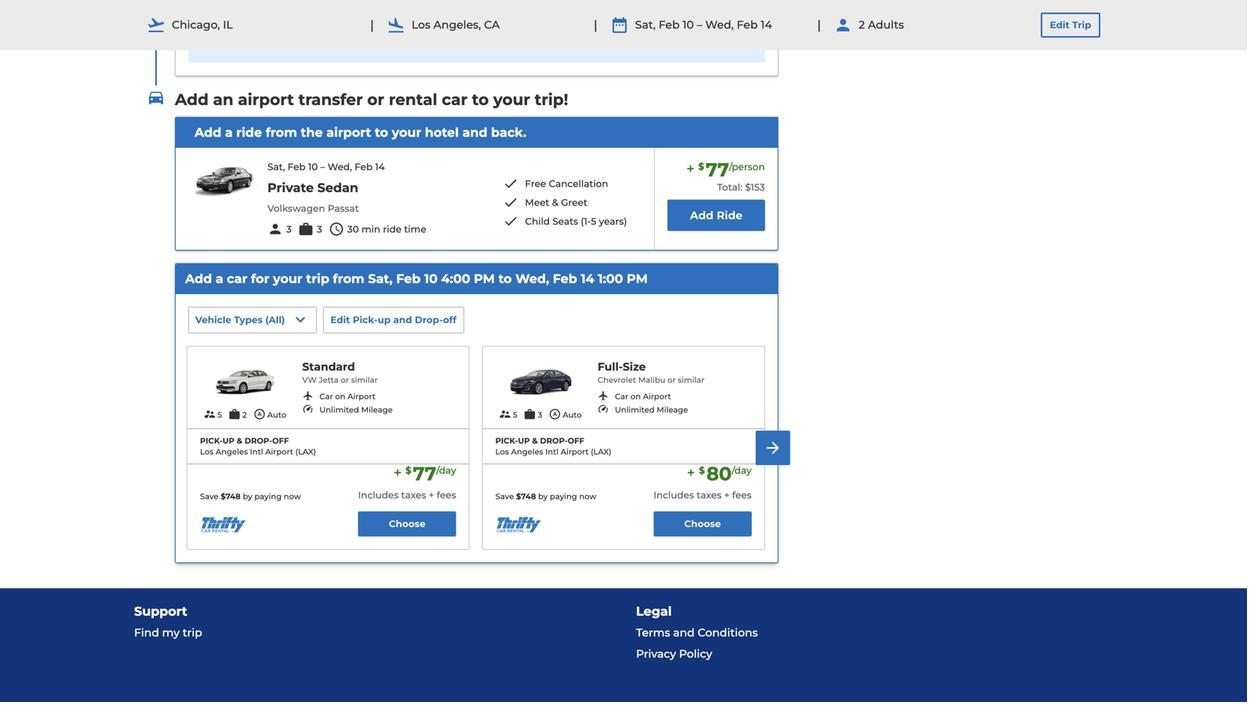 Task type: describe. For each thing, give the bounding box(es) containing it.
2 horizontal spatial taxes
[[887, 16, 912, 27]]

$ 80 /day
[[699, 463, 752, 485]]

taxes for 80
[[697, 490, 722, 501]]

up to 5 people. image for 77
[[203, 408, 216, 421]]

feb up sedan
[[355, 161, 373, 173]]

transfer
[[299, 90, 363, 109]]

chicago, il
[[172, 18, 233, 32]]

min
[[362, 224, 381, 235]]

add an airport transfer or rental car to your trip!
[[175, 90, 569, 109]]

fees down include
[[850, 32, 869, 43]]

all
[[873, 16, 884, 27]]

1 horizontal spatial 14
[[581, 271, 595, 286]]

ride for from
[[236, 125, 262, 140]]

0 vertical spatial cancellation
[[350, 38, 410, 49]]

angeles for 77
[[216, 447, 248, 457]]

unlimited for 80
[[615, 405, 655, 415]]

wed, for sat, feb 10 – wed, feb 14 private sedan volkswagen passat
[[328, 161, 352, 173]]

intl for 77
[[250, 447, 263, 457]]

support find my trip
[[134, 604, 202, 639]]

hotel
[[425, 125, 459, 140]]

2 for 2 adults
[[859, 18, 865, 32]]

passat
[[328, 203, 359, 214]]

the
[[301, 125, 323, 140]]

+ for 80
[[724, 490, 730, 501]]

upgrade to
[[235, 19, 303, 33]]

terms and conditions link
[[636, 622, 1113, 643]]

90
[[414, 19, 428, 33]]

add ride button
[[668, 200, 765, 231]]

size
[[623, 360, 646, 373]]

1 horizontal spatial 10
[[424, 271, 438, 286]]

up for 80
[[518, 436, 530, 446]]

prices include all taxes and fees
[[804, 16, 955, 27]]

your up )
[[273, 271, 303, 286]]

paying for 77
[[255, 492, 282, 501]]

standard
[[302, 360, 355, 373]]

now for 80
[[579, 492, 597, 501]]

car on airport for 77
[[320, 392, 376, 401]]

includes taxes + fees for 77
[[358, 490, 456, 501]]

my
[[162, 626, 180, 639]]

choose button for 77
[[358, 511, 456, 537]]

14 for sat, feb 10 – wed, feb 14
[[761, 18, 772, 32]]

– for sat, feb 10 – wed, feb 14 private sedan volkswagen passat
[[321, 161, 325, 173]]

30
[[347, 224, 359, 235]]

legal terms and conditions privacy policy
[[636, 604, 758, 660]]

prices
[[804, 16, 833, 27]]

$153
[[745, 182, 765, 193]]

– for sat, feb 10 – wed, feb 14
[[697, 18, 703, 32]]

1 pm from the left
[[474, 271, 495, 286]]

pick-up & drop-off los angeles intl airport (lax) for 80
[[496, 436, 612, 457]]

feb up edit pick-up and drop-off
[[396, 271, 421, 286]]

paying for 80
[[550, 492, 577, 501]]

full-size chevrolet malibu or similar
[[598, 360, 705, 385]]

for only $ 90 /person .
[[357, 19, 474, 33]]

meet
[[525, 197, 550, 208]]

il
[[223, 18, 233, 32]]

united airlines logo image
[[201, 19, 224, 38]]

pick-up & drop-off los angeles intl airport (lax) for 77
[[200, 436, 316, 457]]

find
[[134, 626, 159, 639]]

meet & greet
[[525, 197, 588, 208]]

vehicle types ( all )
[[195, 314, 285, 326]]

)
[[282, 314, 285, 326]]

view upgrade options
[[630, 25, 742, 37]]

up to 2 pieces of luggage. image
[[228, 408, 241, 421]]

feb left 1:00
[[553, 271, 577, 286]]

save for 77
[[200, 492, 219, 501]]

private
[[268, 180, 314, 195]]

2 adults
[[859, 18, 904, 32]]

2 vertical spatial sat,
[[368, 271, 393, 286]]

1 horizontal spatial 3
[[317, 224, 322, 235]]

find my trip link
[[134, 622, 611, 643]]

your right "in"
[[964, 32, 986, 43]]

includes for 80
[[654, 490, 694, 501]]

by for 77
[[243, 492, 252, 501]]

fees down $ 80 /day
[[732, 490, 752, 501]]

up inside 'button'
[[378, 314, 391, 326]]

car on airport for 80
[[615, 392, 671, 401]]

free cancellation
[[525, 178, 609, 190]]

80
[[707, 463, 732, 485]]

2 horizontal spatial 5
[[591, 216, 597, 227]]

not
[[890, 32, 906, 43]]

terms
[[636, 626, 670, 639]]

0 vertical spatial airport
[[238, 90, 294, 109]]

all
[[269, 314, 282, 326]]

77 for $ 77 /person
[[706, 159, 729, 181]]

and right 'hotel'
[[463, 125, 488, 140]]

save $ 748 by paying now for 77
[[200, 492, 301, 501]]

years)
[[599, 216, 627, 227]]

add for add ride
[[690, 209, 714, 222]]

mileage for 80
[[657, 405, 688, 415]]

ride for time
[[383, 224, 402, 235]]

wed, for sat, feb 10 – wed, feb 14
[[706, 18, 734, 32]]

1 vertical spatial airport
[[327, 125, 371, 140]]

0 horizontal spatial from
[[266, 125, 297, 140]]

taxes and fees link
[[887, 16, 957, 27]]

or for chevrolet
[[668, 375, 676, 385]]

jetta
[[319, 375, 339, 385]]

2 pm from the left
[[627, 271, 648, 286]]

to right 4:00
[[499, 271, 512, 286]]

unlimited mileage for 77
[[320, 405, 393, 415]]

mileage for 77
[[361, 405, 393, 415]]

off for 77
[[272, 436, 289, 446]]

child seats (1-5 years)
[[525, 216, 627, 227]]

off for 80
[[568, 436, 585, 446]]

malibu
[[638, 375, 666, 385]]

airport down automatic transmission. icon
[[561, 447, 589, 457]]

add for add a car for your trip from sat, feb 10 4:00 pm to wed, feb 14 1:00 pm
[[185, 271, 212, 286]]

auto for 80
[[563, 410, 582, 420]]

or inside "standard vw jetta or similar"
[[341, 375, 349, 385]]

up to 5 people. image for 80
[[499, 408, 512, 421]]

1 horizontal spatial los
[[412, 18, 431, 32]]

add a car for your trip from sat, feb 10 4:00 pm to wed, feb 14 1:00 pm
[[185, 271, 648, 286]]

/person inside $ 77 /person
[[729, 161, 765, 172]]

$ inside $ 80 /day
[[699, 465, 705, 476]]

includes taxes + fees for 80
[[654, 490, 752, 501]]

conditions
[[698, 626, 758, 639]]

include
[[835, 16, 871, 27]]

intl for 80
[[546, 447, 559, 457]]

& for 80
[[532, 436, 538, 446]]

booking .
[[1014, 16, 1056, 27]]

rental
[[389, 90, 438, 109]]

los angeles, ca
[[412, 18, 500, 32]]

0 horizontal spatial upgrade
[[235, 19, 285, 33]]

0 horizontal spatial /person
[[428, 19, 471, 33]]

30 min ride time
[[347, 224, 427, 235]]

choose button for 80
[[654, 511, 752, 537]]

1:00
[[598, 271, 623, 286]]

support
[[134, 604, 187, 619]]

edit trip
[[1050, 19, 1092, 31]]

1 vertical spatial trip
[[306, 271, 329, 286]]

& for 77
[[237, 436, 242, 446]]

1 horizontal spatial wed,
[[516, 271, 549, 286]]

los for 80
[[496, 447, 509, 457]]

save for 80
[[496, 492, 514, 501]]

standard vw jetta or similar
[[302, 360, 378, 385]]

choose for 80
[[685, 518, 721, 529]]

1 vertical spatial cancellation
[[549, 178, 609, 190]]

your down rental
[[392, 125, 422, 140]]

pick- for 77
[[200, 436, 223, 446]]

vehicle
[[195, 314, 231, 326]]

child
[[525, 216, 550, 227]]

feb right view
[[659, 18, 680, 32]]

trip!
[[535, 90, 569, 109]]

3 for private sedan
[[286, 224, 292, 235]]

(lax) for 77
[[295, 447, 316, 457]]

edit for edit pick-up and drop-off
[[331, 314, 350, 326]]

$ 77 /person
[[699, 159, 765, 181]]

seats
[[553, 216, 578, 227]]

car for 80
[[615, 392, 629, 401]]

fees down $ 77 /day
[[437, 490, 456, 501]]

types
[[234, 314, 263, 326]]

and inside 'button'
[[393, 314, 412, 326]]

pick- for 80
[[496, 436, 518, 446]]

drop- inside 'button'
[[415, 314, 443, 326]]

add a ride from the airport to your hotel and back.
[[195, 125, 527, 140]]

1 vertical spatial car
[[227, 271, 248, 286]]

privacy
[[636, 647, 676, 660]]

unlimited mileage for 80
[[615, 405, 688, 415]]

airport down automatic transmission. image
[[265, 447, 293, 457]]

baggage fees are not included in your trip cost.
[[804, 32, 1030, 43]]

14 for sat, feb 10 – wed, feb 14 private sedan volkswagen passat
[[375, 161, 385, 173]]

and up included
[[914, 16, 933, 27]]

edit pick-up and drop-off button
[[323, 307, 465, 333]]



Task type: locate. For each thing, give the bounding box(es) containing it.
77 for $ 77 /day
[[413, 463, 437, 485]]

off inside 'button'
[[443, 314, 457, 326]]

unlimited for 77
[[320, 405, 359, 415]]

sat, for sat, feb 10 – wed, feb 14 private sedan volkswagen passat
[[268, 161, 285, 173]]

1 paying from the left
[[255, 492, 282, 501]]

baggage
[[804, 32, 847, 43]]

0 horizontal spatial ride
[[236, 125, 262, 140]]

1 horizontal spatial taxes
[[697, 490, 722, 501]]

0 horizontal spatial |
[[370, 17, 374, 32]]

2 horizontal spatial or
[[668, 375, 676, 385]]

2 angeles from the left
[[511, 447, 544, 457]]

wed, inside sat, feb 10 – wed, feb 14 private sedan volkswagen passat
[[328, 161, 352, 173]]

1 horizontal spatial paying
[[550, 492, 577, 501]]

2 horizontal spatial 14
[[761, 18, 772, 32]]

/person left ca
[[428, 19, 471, 33]]

0 vertical spatial 14
[[761, 18, 772, 32]]

0 horizontal spatial choose button
[[358, 511, 456, 537]]

chevrolet
[[598, 375, 636, 385]]

sedan
[[318, 180, 359, 195]]

angeles for 80
[[511, 447, 544, 457]]

full size image
[[496, 359, 585, 405]]

10
[[683, 18, 694, 32], [308, 161, 318, 173], [424, 271, 438, 286]]

a up "vehicle"
[[216, 271, 223, 286]]

choose button
[[358, 511, 456, 537], [654, 511, 752, 537]]

2 for 2
[[242, 410, 247, 420]]

1 horizontal spatial similar
[[678, 375, 705, 385]]

1 horizontal spatial on
[[631, 392, 641, 401]]

time
[[404, 224, 427, 235]]

upgrade
[[235, 19, 285, 33], [658, 25, 700, 37]]

pick- down standard image
[[200, 436, 223, 446]]

/day inside $ 77 /day
[[437, 465, 456, 476]]

| left include
[[818, 17, 821, 32]]

. left ca
[[471, 19, 474, 33]]

sat, feb 10 – wed, feb 14 private sedan volkswagen passat
[[268, 161, 385, 214]]

edit up the standard
[[331, 314, 350, 326]]

car down "chevrolet"
[[615, 392, 629, 401]]

ride left the
[[236, 125, 262, 140]]

5
[[591, 216, 597, 227], [218, 410, 222, 420], [513, 410, 518, 420]]

to right rental
[[472, 90, 489, 109]]

volkswagen
[[268, 203, 325, 214]]

drop- down automatic transmission. icon
[[540, 436, 568, 446]]

1 748 from the left
[[226, 492, 241, 501]]

greet
[[561, 197, 588, 208]]

0 horizontal spatial airport
[[238, 90, 294, 109]]

ride right the min on the left
[[383, 224, 402, 235]]

2
[[859, 18, 865, 32], [242, 410, 247, 420]]

car on airport down malibu at right
[[615, 392, 671, 401]]

and down "add a car for your trip from sat, feb 10 4:00 pm to wed, feb 14 1:00 pm"
[[393, 314, 412, 326]]

0 vertical spatial car
[[442, 90, 468, 109]]

cancellation
[[350, 38, 410, 49], [549, 178, 609, 190]]

0 horizontal spatial .
[[471, 19, 474, 33]]

2 save from the left
[[496, 492, 514, 501]]

1 save $ 748 by paying now from the left
[[200, 492, 301, 501]]

1 horizontal spatial car
[[615, 392, 629, 401]]

1 car from the left
[[320, 392, 333, 401]]

similar right malibu at right
[[678, 375, 705, 385]]

0 horizontal spatial wed,
[[328, 161, 352, 173]]

off down 4:00
[[443, 314, 457, 326]]

1 on from the left
[[335, 392, 346, 401]]

1 by from the left
[[243, 492, 252, 501]]

10 for sat, feb 10 – wed, feb 14 private sedan volkswagen passat
[[308, 161, 318, 173]]

0 horizontal spatial cancellation
[[350, 38, 410, 49]]

add
[[175, 90, 209, 109], [195, 125, 222, 140], [690, 209, 714, 222], [185, 271, 212, 286]]

feb
[[659, 18, 680, 32], [737, 18, 758, 32], [288, 161, 306, 173], [355, 161, 373, 173], [396, 271, 421, 286], [553, 271, 577, 286]]

5 for 80
[[513, 410, 518, 420]]

10 left 4:00
[[424, 271, 438, 286]]

2 unlimited mileage from the left
[[615, 405, 688, 415]]

feb up private
[[288, 161, 306, 173]]

&
[[552, 197, 559, 208], [237, 436, 242, 446], [532, 436, 538, 446]]

0 horizontal spatial trip
[[183, 626, 202, 639]]

0 horizontal spatial 14
[[375, 161, 385, 173]]

full-
[[598, 360, 623, 373]]

1 now from the left
[[284, 492, 301, 501]]

2 + from the left
[[724, 490, 730, 501]]

0 vertical spatial a
[[225, 125, 233, 140]]

car
[[320, 392, 333, 401], [615, 392, 629, 401]]

auto
[[267, 410, 286, 420], [563, 410, 582, 420]]

2 horizontal spatial 10
[[683, 18, 694, 32]]

2 by from the left
[[538, 492, 548, 501]]

airport
[[348, 392, 376, 401], [643, 392, 671, 401], [265, 447, 293, 457], [561, 447, 589, 457]]

& down up to 3 pieces of luggage. icon
[[532, 436, 538, 446]]

+
[[429, 490, 434, 501], [724, 490, 730, 501]]

trip
[[1073, 19, 1092, 31]]

1 horizontal spatial /day
[[732, 465, 752, 476]]

| for 2 adults
[[818, 17, 821, 32]]

2 save $ 748 by paying now from the left
[[496, 492, 597, 501]]

1 mileage from the left
[[361, 405, 393, 415]]

airport right an
[[238, 90, 294, 109]]

cancellation down only
[[350, 38, 410, 49]]

up for 77
[[223, 436, 235, 446]]

automatic transmission. image
[[549, 408, 561, 421]]

to right il
[[288, 19, 300, 33]]

$ inside $ 77 /day
[[406, 465, 412, 476]]

0 horizontal spatial now
[[284, 492, 301, 501]]

1 horizontal spatial pm
[[627, 271, 648, 286]]

$ inside $ 77 /person
[[699, 161, 705, 172]]

1 horizontal spatial now
[[579, 492, 597, 501]]

10 for sat, feb 10 – wed, feb 14
[[683, 18, 694, 32]]

1 horizontal spatial for
[[360, 19, 376, 33]]

1 horizontal spatial auto
[[563, 410, 582, 420]]

2 vertical spatial 14
[[581, 271, 595, 286]]

privacy policy link
[[636, 643, 1113, 664]]

1 (lax) from the left
[[295, 447, 316, 457]]

standard image
[[200, 359, 290, 405]]

taxes for 77
[[401, 490, 426, 501]]

1 horizontal spatial car
[[442, 90, 468, 109]]

14 right options
[[761, 18, 772, 32]]

edit inside 'button'
[[331, 314, 350, 326]]

trip inside support find my trip
[[183, 626, 202, 639]]

1 horizontal spatial unlimited mileage
[[615, 405, 688, 415]]

now for 77
[[284, 492, 301, 501]]

2 includes taxes + fees from the left
[[654, 490, 752, 501]]

1 similar from the left
[[351, 375, 378, 385]]

1 vertical spatial wed,
[[328, 161, 352, 173]]

pick-up & drop-off los angeles intl airport (lax) down automatic transmission. icon
[[496, 436, 612, 457]]

5 left up to 3 pieces of luggage. icon
[[513, 410, 518, 420]]

0 vertical spatial –
[[697, 18, 703, 32]]

/day for 77
[[437, 465, 456, 476]]

unlimited down malibu at right
[[615, 405, 655, 415]]

1 intl from the left
[[250, 447, 263, 457]]

paying
[[255, 492, 282, 501], [550, 492, 577, 501]]

mileage down malibu at right
[[657, 405, 688, 415]]

& down up to 2 pieces of luggage. image on the bottom of page
[[237, 436, 242, 446]]

+ down $ 77 /day
[[429, 490, 434, 501]]

2 748 from the left
[[521, 492, 536, 501]]

included
[[908, 32, 950, 43]]

adults
[[868, 18, 904, 32]]

1 unlimited mileage from the left
[[320, 405, 393, 415]]

choose button down 80
[[654, 511, 752, 537]]

1 vertical spatial 77
[[413, 463, 437, 485]]

2 unlimited from the left
[[615, 405, 655, 415]]

1 includes from the left
[[358, 490, 399, 501]]

wed, down child
[[516, 271, 549, 286]]

. left trip
[[1054, 16, 1056, 27]]

2 choose button from the left
[[654, 511, 752, 537]]

sat,
[[635, 18, 656, 32], [268, 161, 285, 173], [368, 271, 393, 286]]

1 includes taxes + fees from the left
[[358, 490, 456, 501]]

drop- for 77
[[245, 436, 272, 446]]

|
[[370, 17, 374, 32], [594, 17, 598, 32], [818, 17, 821, 32]]

auto right automatic transmission. image
[[267, 410, 286, 420]]

options
[[703, 25, 742, 37]]

10 inside sat, feb 10 – wed, feb 14 private sedan volkswagen passat
[[308, 161, 318, 173]]

1 horizontal spatial ride
[[383, 224, 402, 235]]

+ for 77
[[429, 490, 434, 501]]

/person up total: $153
[[729, 161, 765, 172]]

save $ 748 by paying now for 80
[[496, 492, 597, 501]]

cancellation up 'greet'
[[549, 178, 609, 190]]

sat, for sat, feb 10 – wed, feb 14
[[635, 18, 656, 32]]

10 left options
[[683, 18, 694, 32]]

(lax) down "chevrolet"
[[591, 447, 612, 457]]

0 horizontal spatial up to 5 people. image
[[203, 408, 216, 421]]

pm right 1:00
[[627, 271, 648, 286]]

14 inside sat, feb 10 – wed, feb 14 private sedan volkswagen passat
[[375, 161, 385, 173]]

2 intl from the left
[[546, 447, 559, 457]]

in
[[953, 32, 962, 43]]

1 vertical spatial /person
[[729, 161, 765, 172]]

wed, up sedan
[[328, 161, 352, 173]]

edit for edit trip
[[1050, 19, 1070, 31]]

0 horizontal spatial save
[[200, 492, 219, 501]]

0 horizontal spatial edit
[[331, 314, 350, 326]]

0 horizontal spatial includes
[[358, 490, 399, 501]]

2 on from the left
[[631, 392, 641, 401]]

0 horizontal spatial mileage
[[361, 405, 393, 415]]

only
[[379, 19, 404, 33]]

legal
[[636, 604, 672, 619]]

– inside sat, feb 10 – wed, feb 14 private sedan volkswagen passat
[[321, 161, 325, 173]]

2 up to 5 people. image from the left
[[499, 408, 512, 421]]

1 angeles from the left
[[216, 447, 248, 457]]

2 horizontal spatial trip
[[988, 32, 1005, 43]]

an
[[213, 90, 234, 109]]

14
[[761, 18, 772, 32], [375, 161, 385, 173], [581, 271, 595, 286]]

$ 77 /day
[[406, 463, 456, 485]]

view upgrade options button
[[619, 19, 753, 44]]

1 choose button from the left
[[358, 511, 456, 537]]

drop- down automatic transmission. image
[[245, 436, 272, 446]]

unlimited mileage down malibu at right
[[615, 405, 688, 415]]

1 pick-up & drop-off los angeles intl airport (lax) from the left
[[200, 436, 316, 457]]

2 horizontal spatial wed,
[[706, 18, 734, 32]]

and inside legal terms and conditions privacy policy
[[673, 626, 695, 639]]

edit left trip
[[1050, 19, 1070, 31]]

pick-up & drop-off los angeles intl airport (lax)
[[200, 436, 316, 457], [496, 436, 612, 457]]

angeles down up to 3 pieces of luggage. icon
[[511, 447, 544, 457]]

automatic transmission. image
[[253, 408, 266, 421]]

choose for 77
[[389, 518, 426, 529]]

wed, right view
[[706, 18, 734, 32]]

chicago,
[[172, 18, 220, 32]]

2 car from the left
[[615, 392, 629, 401]]

up to 5 people. image left up to 2 pieces of luggage. image on the bottom of page
[[203, 408, 216, 421]]

2 horizontal spatial &
[[552, 197, 559, 208]]

1 horizontal spatial or
[[367, 90, 385, 109]]

1 horizontal spatial off
[[443, 314, 457, 326]]

pick-
[[353, 314, 378, 326], [200, 436, 223, 446], [496, 436, 518, 446]]

2 car on airport from the left
[[615, 392, 671, 401]]

0 horizontal spatial 10
[[308, 161, 318, 173]]

| for los angeles, ca
[[370, 17, 374, 32]]

add inside button
[[690, 209, 714, 222]]

a for ride
[[225, 125, 233, 140]]

airport down "standard vw jetta or similar"
[[348, 392, 376, 401]]

ride
[[236, 125, 262, 140], [383, 224, 402, 235]]

2 horizontal spatial sat,
[[635, 18, 656, 32]]

now
[[284, 492, 301, 501], [579, 492, 597, 501]]

your
[[964, 32, 986, 43], [493, 90, 530, 109], [392, 125, 422, 140], [273, 271, 303, 286]]

auto for 77
[[267, 410, 286, 420]]

3 for 5
[[538, 410, 543, 420]]

2 vertical spatial wed,
[[516, 271, 549, 286]]

0 vertical spatial 77
[[706, 159, 729, 181]]

on down malibu at right
[[631, 392, 641, 401]]

1 horizontal spatial choose
[[685, 518, 721, 529]]

(lax) for 80
[[591, 447, 612, 457]]

– up sedan
[[321, 161, 325, 173]]

airport down malibu at right
[[643, 392, 671, 401]]

unlimited mileage down jetta
[[320, 405, 393, 415]]

mileage down "standard vw jetta or similar"
[[361, 405, 393, 415]]

a down an
[[225, 125, 233, 140]]

from
[[266, 125, 297, 140], [333, 271, 365, 286]]

los for 77
[[200, 447, 214, 457]]

1 auto from the left
[[267, 410, 286, 420]]

(lax) down "vw"
[[295, 447, 316, 457]]

angeles,
[[434, 18, 481, 32]]

0 horizontal spatial 3
[[286, 224, 292, 235]]

0 horizontal spatial car
[[320, 392, 333, 401]]

sat, feb 10 – wed, feb 14
[[635, 18, 772, 32]]

vw
[[302, 375, 317, 385]]

total:
[[718, 182, 743, 193]]

(1-
[[581, 216, 591, 227]]

2 horizontal spatial pick-
[[496, 436, 518, 446]]

pick-up & drop-off los angeles intl airport (lax) down automatic transmission. image
[[200, 436, 316, 457]]

upgrade right view
[[658, 25, 700, 37]]

car for 77
[[320, 392, 333, 401]]

0 vertical spatial trip
[[988, 32, 1005, 43]]

1 horizontal spatial unlimited
[[615, 405, 655, 415]]

on
[[335, 392, 346, 401], [631, 392, 641, 401]]

0 horizontal spatial off
[[272, 436, 289, 446]]

edit inside 'button'
[[1050, 19, 1070, 31]]

2 | from the left
[[594, 17, 598, 32]]

748 for 80
[[521, 492, 536, 501]]

unlimited
[[320, 405, 359, 415], [615, 405, 655, 415]]

fees up "in"
[[935, 16, 955, 27]]

car on airport
[[320, 392, 376, 401], [615, 392, 671, 401]]

a for car
[[216, 271, 223, 286]]

77
[[706, 159, 729, 181], [413, 463, 437, 485]]

edit
[[1050, 19, 1070, 31], [331, 314, 350, 326]]

1 choose from the left
[[389, 518, 426, 529]]

up down "add a car for your trip from sat, feb 10 4:00 pm to wed, feb 14 1:00 pm"
[[378, 314, 391, 326]]

1 vertical spatial –
[[321, 161, 325, 173]]

on for 77
[[335, 392, 346, 401]]

los
[[412, 18, 431, 32], [200, 447, 214, 457], [496, 447, 509, 457]]

off down standard image
[[272, 436, 289, 446]]

sat, inside sat, feb 10 – wed, feb 14 private sedan volkswagen passat
[[268, 161, 285, 173]]

choose button down $ 77 /day
[[358, 511, 456, 537]]

1 up to 5 people. image from the left
[[203, 408, 216, 421]]

2 (lax) from the left
[[591, 447, 612, 457]]

car up 'hotel'
[[442, 90, 468, 109]]

drop- down "add a car for your trip from sat, feb 10 4:00 pm to wed, feb 14 1:00 pm"
[[415, 314, 443, 326]]

748
[[226, 492, 241, 501], [521, 492, 536, 501]]

1 horizontal spatial by
[[538, 492, 548, 501]]

taxes down 80
[[697, 490, 722, 501]]

add up "vehicle"
[[185, 271, 212, 286]]

feb left the "prices"
[[737, 18, 758, 32]]

off down the full size image
[[568, 436, 585, 446]]

up to 5 people. image
[[203, 408, 216, 421], [499, 408, 512, 421]]

1 horizontal spatial .
[[1054, 16, 1056, 27]]

on down jetta
[[335, 392, 346, 401]]

0 vertical spatial edit
[[1050, 19, 1070, 31]]

car on airport down jetta
[[320, 392, 376, 401]]

1 car on airport from the left
[[320, 392, 376, 401]]

add left ride
[[690, 209, 714, 222]]

0 horizontal spatial 748
[[226, 492, 241, 501]]

or for airport
[[367, 90, 385, 109]]

10 up private
[[308, 161, 318, 173]]

wed,
[[706, 18, 734, 32], [328, 161, 352, 173], [516, 271, 549, 286]]

/day inside $ 80 /day
[[732, 465, 752, 476]]

edit trip button
[[1041, 13, 1101, 38]]

similar inside full-size chevrolet malibu or similar
[[678, 375, 705, 385]]

4:00
[[441, 271, 470, 286]]

add ride
[[690, 209, 743, 222]]

includes for 77
[[358, 490, 399, 501]]

up to 3 pieces of luggage. image
[[524, 408, 536, 421]]

1 vertical spatial 10
[[308, 161, 318, 173]]

1 /day from the left
[[437, 465, 456, 476]]

your up back.
[[493, 90, 530, 109]]

2 similar from the left
[[678, 375, 705, 385]]

2 /day from the left
[[732, 465, 752, 476]]

2 vertical spatial 10
[[424, 271, 438, 286]]

0 horizontal spatial car
[[227, 271, 248, 286]]

or inside full-size chevrolet malibu or similar
[[668, 375, 676, 385]]

1 unlimited from the left
[[320, 405, 359, 415]]

0 horizontal spatial taxes
[[401, 490, 426, 501]]

748 for 77
[[226, 492, 241, 501]]

are
[[872, 32, 887, 43]]

includes taxes + fees down $ 77 /day
[[358, 490, 456, 501]]

1 vertical spatial for
[[251, 271, 270, 286]]

pm right 4:00
[[474, 271, 495, 286]]

1 horizontal spatial sat,
[[368, 271, 393, 286]]

auto right automatic transmission. icon
[[563, 410, 582, 420]]

total: $153
[[718, 182, 765, 193]]

0 horizontal spatial sat,
[[268, 161, 285, 173]]

similar right jetta
[[351, 375, 378, 385]]

intl down automatic transmission. icon
[[546, 447, 559, 457]]

(
[[265, 314, 269, 326]]

1 vertical spatial 14
[[375, 161, 385, 173]]

includes taxes + fees
[[358, 490, 456, 501], [654, 490, 752, 501]]

pm
[[474, 271, 495, 286], [627, 271, 648, 286]]

from down 30
[[333, 271, 365, 286]]

airport right the
[[327, 125, 371, 140]]

1 horizontal spatial pick-up & drop-off los angeles intl airport (lax)
[[496, 436, 612, 457]]

1 horizontal spatial includes taxes + fees
[[654, 490, 752, 501]]

add left an
[[175, 90, 209, 109]]

0 horizontal spatial on
[[335, 392, 346, 401]]

drop- for 80
[[540, 436, 568, 446]]

3 | from the left
[[818, 17, 821, 32]]

ride
[[717, 209, 743, 222]]

to
[[288, 19, 300, 33], [472, 90, 489, 109], [375, 125, 388, 140], [499, 271, 512, 286]]

2 left the "all" at the top right of the page
[[859, 18, 865, 32]]

0 horizontal spatial drop-
[[245, 436, 272, 446]]

2 auto from the left
[[563, 410, 582, 420]]

2 pick-up & drop-off los angeles intl airport (lax) from the left
[[496, 436, 612, 457]]

sat, up edit pick-up and drop-off
[[368, 271, 393, 286]]

1 horizontal spatial upgrade
[[658, 25, 700, 37]]

view
[[630, 25, 655, 37]]

pick- inside 'button'
[[353, 314, 378, 326]]

0 horizontal spatial +
[[429, 490, 434, 501]]

back.
[[491, 125, 527, 140]]

add for add a ride from the airport to your hotel and back.
[[195, 125, 222, 140]]

cars image
[[147, 89, 166, 108]]

5 for 77
[[218, 410, 222, 420]]

from left the
[[266, 125, 297, 140]]

1 horizontal spatial includes
[[654, 490, 694, 501]]

ca
[[484, 18, 500, 32]]

taxes down $ 77 /day
[[401, 490, 426, 501]]

2 now from the left
[[579, 492, 597, 501]]

on for 80
[[631, 392, 641, 401]]

5 left years)
[[591, 216, 597, 227]]

2 choose from the left
[[685, 518, 721, 529]]

0 vertical spatial wed,
[[706, 18, 734, 32]]

car down jetta
[[320, 392, 333, 401]]

1 horizontal spatial |
[[594, 17, 598, 32]]

1 vertical spatial 2
[[242, 410, 247, 420]]

/day for 80
[[732, 465, 752, 476]]

1 horizontal spatial up
[[378, 314, 391, 326]]

1 horizontal spatial cancellation
[[549, 178, 609, 190]]

to down add an airport transfer or rental car to your trip!
[[375, 125, 388, 140]]

2 vertical spatial trip
[[183, 626, 202, 639]]

1 save from the left
[[200, 492, 219, 501]]

0 vertical spatial from
[[266, 125, 297, 140]]

cost.
[[1008, 32, 1030, 43]]

0 horizontal spatial up
[[223, 436, 235, 446]]

0 vertical spatial ride
[[236, 125, 262, 140]]

1 | from the left
[[370, 17, 374, 32]]

| for sat, feb 10 – wed, feb 14
[[594, 17, 598, 32]]

1 + from the left
[[429, 490, 434, 501]]

2 horizontal spatial drop-
[[540, 436, 568, 446]]

a
[[225, 125, 233, 140], [216, 271, 223, 286]]

0 horizontal spatial paying
[[255, 492, 282, 501]]

booking
[[1014, 16, 1054, 27]]

2 paying from the left
[[550, 492, 577, 501]]

or up add a ride from the airport to your hotel and back.
[[367, 90, 385, 109]]

edit pick-up and drop-off
[[331, 314, 457, 326]]

2 includes from the left
[[654, 490, 694, 501]]

add for add an airport transfer or rental car to your trip!
[[175, 90, 209, 109]]

upgrade inside button
[[658, 25, 700, 37]]

2 mileage from the left
[[657, 405, 688, 415]]

1 horizontal spatial from
[[333, 271, 365, 286]]

1 horizontal spatial choose button
[[654, 511, 752, 537]]

/person
[[428, 19, 471, 33], [729, 161, 765, 172]]

unlimited mileage
[[320, 405, 393, 415], [615, 405, 688, 415]]

similar inside "standard vw jetta or similar"
[[351, 375, 378, 385]]

0 vertical spatial 2
[[859, 18, 865, 32]]

0 horizontal spatial car on airport
[[320, 392, 376, 401]]

pick- down the full size image
[[496, 436, 518, 446]]

1 horizontal spatial (lax)
[[591, 447, 612, 457]]

0 horizontal spatial angeles
[[216, 447, 248, 457]]

or
[[367, 90, 385, 109], [341, 375, 349, 385], [668, 375, 676, 385]]

by for 80
[[538, 492, 548, 501]]

or right malibu at right
[[668, 375, 676, 385]]

taxes
[[887, 16, 912, 27], [401, 490, 426, 501], [697, 490, 722, 501]]

.
[[1054, 16, 1056, 27], [471, 19, 474, 33]]

+ down $ 80 /day
[[724, 490, 730, 501]]

2 horizontal spatial |
[[818, 17, 821, 32]]

0 horizontal spatial 5
[[218, 410, 222, 420]]



Task type: vqa. For each thing, say whether or not it's contained in the screenshot.
Internet to the top
no



